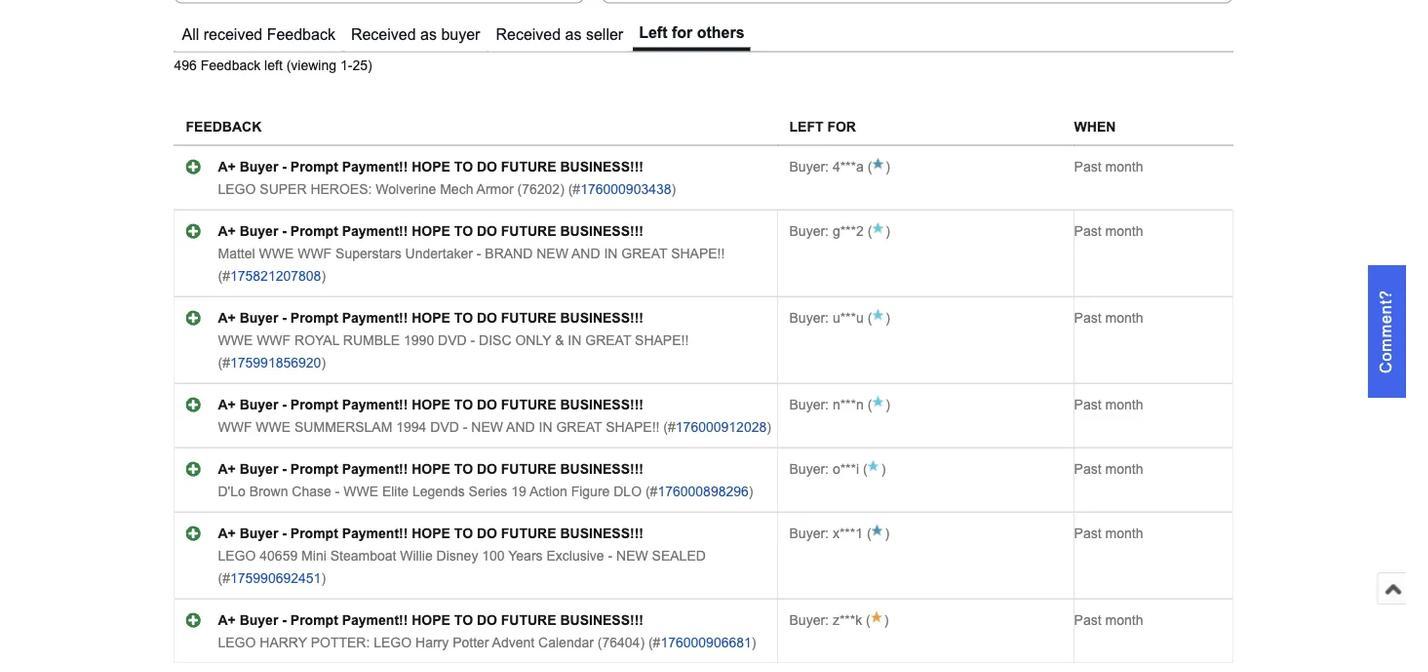 Task type: vqa. For each thing, say whether or not it's contained in the screenshot.
the bottom eBay
no



Task type: locate. For each thing, give the bounding box(es) containing it.
left for others
[[639, 24, 745, 42]]

feedback left for buyer. element down buyer: x***1
[[790, 613, 862, 628]]

7 feedback left for buyer. element from the top
[[790, 613, 862, 628]]

7 to from the top
[[454, 613, 473, 628]]

7 buyer from the top
[[240, 613, 278, 628]]

175991856920
[[230, 356, 321, 371]]

prompt inside the a+ buyer - prompt payment!!  hope to do future business!!! lego harry potter: lego harry potter advent calendar (76404) (# 176000906681 )
[[290, 613, 338, 628]]

feedback left for buyer. element down left for
[[790, 160, 864, 175]]

business!!! inside 'a+ buyer - prompt payment!!  hope to do future business!!! lego super heroes: wolverine mech armor (76202) (# 176000903438 )'
[[560, 160, 644, 175]]

payment!! up 'steamboat' at the left bottom of page
[[342, 526, 408, 541]]

buyer: x***1
[[790, 526, 863, 541]]

buyer: left g***2
[[790, 224, 829, 239]]

to up undertaker
[[454, 224, 473, 239]]

a+ buyer - prompt payment!!  hope to do future business!!! element for 175821207808
[[218, 224, 644, 239]]

buyer: for buyer: 4***a
[[790, 160, 829, 175]]

series
[[469, 484, 507, 500]]

left for
[[790, 120, 856, 135]]

to up potter
[[454, 613, 473, 628]]

feedback left for buyer. element up buyer: o***i
[[790, 398, 864, 413]]

a+ buyer - prompt payment!!  hope to do future business!!! element up willie at the left bottom of page
[[218, 526, 644, 541]]

disney
[[437, 549, 478, 564]]

176000903438 link
[[580, 182, 672, 197]]

1 future from the top
[[501, 160, 556, 175]]

1 past month from the top
[[1074, 160, 1143, 175]]

wwe up 175991856920 link
[[218, 333, 253, 348]]

1 do from the top
[[477, 160, 497, 175]]

7 a+ from the top
[[218, 613, 236, 628]]

new inside 'mattel wwe wwf superstars undertaker - brand new and in great shape!! (#'
[[537, 246, 568, 262]]

6 buyer from the top
[[240, 526, 278, 541]]

2 feedback left for buyer. element from the top
[[790, 224, 864, 239]]

0 vertical spatial wwf
[[298, 246, 332, 262]]

2 horizontal spatial in
[[604, 246, 618, 262]]

wwe inside 'mattel wwe wwf superstars undertaker - brand new and in great shape!! (#'
[[259, 246, 294, 262]]

2 month from the top
[[1105, 224, 1143, 239]]

future down only
[[501, 398, 556, 413]]

a+ buyer - prompt payment!!  hope to do future business!!! element up wolverine
[[218, 160, 644, 175]]

hope
[[412, 160, 451, 175], [412, 224, 451, 239], [412, 311, 451, 326], [412, 398, 451, 413], [412, 462, 451, 477], [412, 526, 451, 541], [412, 613, 451, 628]]

2 past month from the top
[[1074, 224, 1143, 239]]

when element
[[1074, 120, 1116, 135]]

5 feedback left for buyer. element from the top
[[790, 462, 859, 477]]

month for buyer: o***i
[[1105, 462, 1143, 477]]

lego
[[218, 182, 256, 197], [218, 549, 256, 564], [218, 636, 256, 651], [374, 636, 412, 651]]

buyer: left z***k
[[790, 613, 829, 628]]

2 vertical spatial wwf
[[218, 420, 252, 435]]

comment? link
[[1368, 265, 1407, 398]]

past month
[[1074, 160, 1143, 175], [1074, 224, 1143, 239], [1074, 311, 1143, 326], [1074, 398, 1143, 413], [1074, 462, 1143, 477], [1074, 526, 1143, 541], [1074, 613, 1143, 628]]

hope up wolverine
[[412, 160, 451, 175]]

calendar
[[538, 636, 594, 651]]

buyer: left n***n
[[790, 398, 829, 413]]

2 prompt from the top
[[290, 224, 338, 239]]

buyer: left 4***a at the right of page
[[790, 160, 829, 175]]

7 hope from the top
[[412, 613, 451, 628]]

shape!! inside wwe wwf royal rumble 1990 dvd - disc only & in great shape!! (#
[[635, 333, 689, 348]]

business!!! down 176000903438 link
[[560, 224, 644, 239]]

business!!! up exclusive
[[560, 526, 644, 541]]

steamboat
[[330, 549, 396, 564]]

buyer: u***u
[[790, 311, 864, 326]]

1 vertical spatial feedback
[[201, 59, 261, 74]]

1 horizontal spatial and
[[572, 246, 600, 262]]

prompt inside the a+ buyer - prompt payment!!  hope to do future business!!! wwf wwe summerslam 1994 dvd - new and in great shape!! (# 176000912028 )
[[290, 398, 338, 413]]

payment!! up wolverine
[[342, 160, 408, 175]]

6 to from the top
[[454, 526, 473, 541]]

( for buyer: z***k
[[862, 613, 871, 628]]

1 vertical spatial new
[[471, 420, 503, 435]]

to inside the a+ buyer - prompt payment!!  hope to do future business!!! wwf wwe summerslam 1994 dvd - new and in great shape!! (# 176000912028 )
[[454, 398, 473, 413]]

as
[[420, 26, 437, 44], [565, 26, 582, 44]]

4 payment!! from the top
[[342, 398, 408, 413]]

3 past month element from the top
[[1074, 311, 1143, 326]]

(
[[864, 160, 872, 175], [864, 224, 872, 239], [864, 311, 872, 326], [864, 398, 872, 413], [859, 462, 868, 477], [863, 526, 871, 541], [862, 613, 871, 628]]

(# inside lego 40659  mini steamboat willie disney 100 years exclusive - new sealed (#
[[218, 571, 230, 586]]

5 future from the top
[[501, 462, 556, 477]]

buyer: left u***u
[[790, 311, 829, 326]]

0 vertical spatial shape!!
[[671, 246, 725, 262]]

1 business!!! from the top
[[560, 160, 644, 175]]

(#
[[568, 182, 580, 197], [218, 269, 230, 284], [218, 356, 230, 371], [664, 420, 676, 435], [646, 484, 658, 500], [218, 571, 230, 586], [648, 636, 661, 651]]

buyer: for buyer: n***n
[[790, 398, 829, 413]]

left for others button
[[633, 19, 751, 51]]

176000906681
[[661, 636, 752, 651]]

prompt inside a+ buyer - prompt payment!!  hope to do future business!!! d'lo brown chase - wwe elite legends series 19 action figure dlo (# 176000898296 )
[[290, 462, 338, 477]]

and down 176000903438 link
[[572, 246, 600, 262]]

4 to from the top
[[454, 398, 473, 413]]

month for buyer: n***n
[[1105, 398, 1143, 413]]

do down wwe wwf royal rumble 1990 dvd - disc only & in great shape!! (#
[[477, 398, 497, 413]]

a+ down d'lo
[[218, 526, 236, 541]]

0 horizontal spatial new
[[471, 420, 503, 435]]

( for buyer: n***n
[[864, 398, 872, 413]]

mattel
[[218, 246, 255, 262]]

business!!! up &
[[560, 311, 644, 326]]

(76202)
[[517, 182, 564, 197]]

7 prompt from the top
[[290, 613, 338, 628]]

lego 40659  mini steamboat willie disney 100 years exclusive - new sealed (#
[[218, 549, 706, 586]]

( for buyer: g***2
[[864, 224, 872, 239]]

a+ buyer - prompt payment!!  hope to do future business!!! element up the harry
[[218, 613, 644, 628]]

buyer
[[441, 26, 480, 44]]

buyer up brown
[[240, 462, 278, 477]]

1 prompt from the top
[[290, 160, 338, 175]]

feedback left for buyer. element down buyer: o***i
[[790, 526, 863, 541]]

7 payment!! from the top
[[342, 613, 408, 628]]

3 prompt from the top
[[290, 311, 338, 326]]

6 past month element from the top
[[1074, 526, 1143, 541]]

hope inside the a+ buyer - prompt payment!!  hope to do future business!!! wwf wwe summerslam 1994 dvd - new and in great shape!! (# 176000912028 )
[[412, 398, 451, 413]]

rumble
[[343, 333, 400, 348]]

2 a+ buyer - prompt payment!!  hope to do future business!!! element from the top
[[218, 224, 644, 239]]

future up brand
[[501, 224, 556, 239]]

past for buyer: u***u
[[1074, 311, 1102, 326]]

great right &
[[585, 333, 631, 348]]

buyer up 'super'
[[240, 160, 278, 175]]

(# inside the a+ buyer - prompt payment!!  hope to do future business!!! wwf wwe summerslam 1994 dvd - new and in great shape!! (# 176000912028 )
[[664, 420, 676, 435]]

payment!! up potter:
[[342, 613, 408, 628]]

future up the years
[[501, 526, 556, 541]]

for
[[672, 24, 693, 42]]

hope up legends
[[412, 462, 451, 477]]

1 horizontal spatial as
[[565, 26, 582, 44]]

2 vertical spatial a+ buyer - prompt payment!!  hope to do future business!!!
[[218, 526, 644, 541]]

6 hope from the top
[[412, 526, 451, 541]]

do up armor
[[477, 160, 497, 175]]

a+ buyer - prompt payment!!  hope to do future business!!! element for 176000906681
[[218, 613, 644, 628]]

1 a+ buyer - prompt payment!!  hope to do future business!!! from the top
[[218, 224, 644, 239]]

175991856920 link
[[230, 356, 321, 371]]

buyer: left o***i
[[790, 462, 829, 477]]

new left sealed
[[616, 549, 648, 564]]

past month for z***k
[[1074, 613, 1143, 628]]

to up mech
[[454, 160, 473, 175]]

a+ down 175991856920
[[218, 398, 236, 413]]

0 vertical spatial dvd
[[438, 333, 467, 348]]

mech
[[440, 182, 473, 197]]

willie
[[400, 549, 433, 564]]

- up harry in the left of the page
[[282, 613, 287, 628]]

1 horizontal spatial wwf
[[257, 333, 291, 348]]

2 to from the top
[[454, 224, 473, 239]]

received right buyer
[[496, 26, 561, 44]]

7 month from the top
[[1105, 613, 1143, 628]]

4 future from the top
[[501, 398, 556, 413]]

feedback left for buyer. element containing buyer: u***u
[[790, 311, 864, 326]]

potter
[[453, 636, 489, 651]]

176000898296 link
[[658, 484, 749, 500]]

month
[[1105, 160, 1143, 175], [1105, 224, 1143, 239], [1105, 311, 1143, 326], [1105, 398, 1143, 413], [1105, 462, 1143, 477], [1105, 526, 1143, 541], [1105, 613, 1143, 628]]

feedback left for buyer. element containing buyer: x***1
[[790, 526, 863, 541]]

3 feedback left for buyer. element from the top
[[790, 311, 864, 326]]

6 past from the top
[[1074, 526, 1102, 541]]

) inside the a+ buyer - prompt payment!!  hope to do future business!!! wwf wwe summerslam 1994 dvd - new and in great shape!! (# 176000912028 )
[[767, 420, 771, 435]]

wolverine
[[376, 182, 436, 197]]

payment!! inside 'a+ buyer - prompt payment!!  hope to do future business!!! lego super heroes: wolverine mech armor (76202) (# 176000903438 )'
[[342, 160, 408, 175]]

and inside 'mattel wwe wwf superstars undertaker - brand new and in great shape!! (#'
[[572, 246, 600, 262]]

hope inside a+ buyer - prompt payment!!  hope to do future business!!! d'lo brown chase - wwe elite legends series 19 action figure dlo (# 176000898296 )
[[412, 462, 451, 477]]

2 hope from the top
[[412, 224, 451, 239]]

4 buyer: from the top
[[790, 398, 829, 413]]

as left seller
[[565, 26, 582, 44]]

wwf inside the a+ buyer - prompt payment!!  hope to do future business!!! wwf wwe summerslam 1994 dvd - new and in great shape!! (# 176000912028 )
[[218, 420, 252, 435]]

176000903438
[[580, 182, 672, 197]]

3 a+ buyer - prompt payment!!  hope to do future business!!! from the top
[[218, 526, 644, 541]]

0 vertical spatial new
[[537, 246, 568, 262]]

2 vertical spatial great
[[556, 420, 602, 435]]

in right &
[[568, 333, 582, 348]]

dvd right the 1990 at left
[[438, 333, 467, 348]]

0 horizontal spatial and
[[506, 420, 535, 435]]

1 month from the top
[[1105, 160, 1143, 175]]

feedback
[[267, 26, 335, 44], [201, 59, 261, 74]]

6 do from the top
[[477, 526, 497, 541]]

a+ buyer - prompt payment!!  hope to do future business!!! element for 176000903438
[[218, 160, 644, 175]]

business!!! up figure
[[560, 462, 644, 477]]

0 vertical spatial a+ buyer - prompt payment!!  hope to do future business!!!
[[218, 224, 644, 239]]

1 vertical spatial wwf
[[257, 333, 291, 348]]

past month element for o***i
[[1074, 462, 1143, 477]]

- inside wwe wwf royal rumble 1990 dvd - disc only & in great shape!! (#
[[471, 333, 475, 348]]

new inside the a+ buyer - prompt payment!!  hope to do future business!!! wwf wwe summerslam 1994 dvd - new and in great shape!! (# 176000912028 )
[[471, 420, 503, 435]]

feedback left for buyer. element containing buyer: 4***a
[[790, 160, 864, 175]]

6 past month from the top
[[1074, 526, 1143, 541]]

6 month from the top
[[1105, 526, 1143, 541]]

2 vertical spatial in
[[539, 420, 553, 435]]

1 feedback left for buyer. element from the top
[[790, 160, 864, 175]]

a+ buyer - prompt payment!!  hope to do future business!!! up willie at the left bottom of page
[[218, 526, 644, 541]]

feedback left for buyer. element
[[790, 160, 864, 175], [790, 224, 864, 239], [790, 311, 864, 326], [790, 398, 864, 413], [790, 462, 859, 477], [790, 526, 863, 541], [790, 613, 862, 628]]

1 buyer: from the top
[[790, 160, 829, 175]]

0 horizontal spatial in
[[539, 420, 553, 435]]

2 business!!! from the top
[[560, 224, 644, 239]]

)
[[886, 160, 890, 175], [672, 182, 676, 197], [886, 224, 890, 239], [321, 269, 326, 284], [886, 311, 890, 326], [321, 356, 326, 371], [886, 398, 890, 413], [767, 420, 771, 435], [881, 462, 886, 477], [749, 484, 753, 500], [885, 526, 890, 541], [321, 571, 326, 586], [884, 613, 889, 628], [752, 636, 756, 651]]

past
[[1074, 160, 1102, 175], [1074, 224, 1102, 239], [1074, 311, 1102, 326], [1074, 398, 1102, 413], [1074, 462, 1102, 477], [1074, 526, 1102, 541], [1074, 613, 1102, 628]]

6 future from the top
[[501, 526, 556, 541]]

buyer: left x***1
[[790, 526, 829, 541]]

1 vertical spatial great
[[585, 333, 631, 348]]

5 business!!! from the top
[[560, 462, 644, 477]]

- right chase
[[335, 484, 340, 500]]

hope up the harry
[[412, 613, 451, 628]]

great up figure
[[556, 420, 602, 435]]

0 horizontal spatial wwf
[[218, 420, 252, 435]]

1 vertical spatial and
[[506, 420, 535, 435]]

- inside 'a+ buyer - prompt payment!!  hope to do future business!!! lego super heroes: wolverine mech armor (76202) (# 176000903438 )'
[[282, 160, 287, 175]]

6 feedback left for buyer. element from the top
[[790, 526, 863, 541]]

g***2
[[833, 224, 864, 239]]

1 past from the top
[[1074, 160, 1102, 175]]

feedback left for buyer. element containing buyer: n***n
[[790, 398, 864, 413]]

feedback left for buyer. element down buyer: 4***a
[[790, 224, 864, 239]]

a+ buyer - prompt payment!!  hope to do future business!!! element up legends
[[218, 462, 644, 477]]

do up 100
[[477, 526, 497, 541]]

shape!!
[[671, 246, 725, 262], [635, 333, 689, 348], [606, 420, 660, 435]]

dvd right 1994
[[430, 420, 459, 435]]

- right exclusive
[[608, 549, 613, 564]]

buyer down 175991856920
[[240, 398, 278, 413]]

past month element for g***2
[[1074, 224, 1143, 239]]

future up advent
[[501, 613, 556, 628]]

to up disney
[[454, 526, 473, 541]]

business!!! up 176000903438
[[560, 160, 644, 175]]

do inside the a+ buyer - prompt payment!!  hope to do future business!!! lego harry potter: lego harry potter advent calendar (76404) (# 176000906681 )
[[477, 613, 497, 628]]

6 payment!! from the top
[[342, 526, 408, 541]]

as for buyer
[[420, 26, 437, 44]]

5 payment!! from the top
[[342, 462, 408, 477]]

feedback left for buyer. element for lego super heroes: wolverine mech armor (76202) (#
[[790, 160, 864, 175]]

0 horizontal spatial as
[[420, 26, 437, 44]]

business!!! inside the a+ buyer - prompt payment!!  hope to do future business!!! lego harry potter: lego harry potter advent calendar (76404) (# 176000906681 )
[[560, 613, 644, 628]]

a+ buyer - prompt payment!!  hope to do future business!!! element for 175991856920
[[218, 311, 644, 326]]

buyer: g***2
[[790, 224, 864, 239]]

2 past month element from the top
[[1074, 224, 1143, 239]]

2 horizontal spatial wwf
[[298, 246, 332, 262]]

received as seller
[[496, 26, 623, 44]]

2 buyer: from the top
[[790, 224, 829, 239]]

( for buyer: 4***a
[[864, 160, 872, 175]]

and
[[572, 246, 600, 262], [506, 420, 535, 435]]

future up only
[[501, 311, 556, 326]]

2 vertical spatial shape!!
[[606, 420, 660, 435]]

0 vertical spatial great
[[622, 246, 667, 262]]

received as buyer button
[[345, 19, 486, 51]]

0 vertical spatial in
[[604, 246, 618, 262]]

3 past month from the top
[[1074, 311, 1143, 326]]

3 a+ buyer - prompt payment!!  hope to do future business!!! element from the top
[[218, 311, 644, 326]]

do
[[477, 160, 497, 175], [477, 224, 497, 239], [477, 311, 497, 326], [477, 398, 497, 413], [477, 462, 497, 477], [477, 526, 497, 541], [477, 613, 497, 628]]

1 horizontal spatial feedback
[[267, 26, 335, 44]]

0 vertical spatial and
[[572, 246, 600, 262]]

action
[[529, 484, 567, 500]]

a+ inside the a+ buyer - prompt payment!!  hope to do future business!!! wwf wwe summerslam 1994 dvd - new and in great shape!! (# 176000912028 )
[[218, 398, 236, 413]]

past for buyer: o***i
[[1074, 462, 1102, 477]]

month for buyer: 4***a
[[1105, 160, 1143, 175]]

as inside received as seller button
[[565, 26, 582, 44]]

a+ buyer - prompt payment!!  hope to do future business!!! element for 176000898296
[[218, 462, 644, 477]]

1 buyer from the top
[[240, 160, 278, 175]]

o***i
[[833, 462, 859, 477]]

3 buyer: from the top
[[790, 311, 829, 326]]

prompt
[[290, 160, 338, 175], [290, 224, 338, 239], [290, 311, 338, 326], [290, 398, 338, 413], [290, 462, 338, 477], [290, 526, 338, 541], [290, 613, 338, 628]]

(# inside 'mattel wwe wwf superstars undertaker - brand new and in great shape!! (#'
[[218, 269, 230, 284]]

wwe inside wwe wwf royal rumble 1990 dvd - disc only & in great shape!! (#
[[218, 333, 253, 348]]

superstars
[[336, 246, 402, 262]]

in up action
[[539, 420, 553, 435]]

future up 19
[[501, 462, 556, 477]]

payment!! up rumble
[[342, 311, 408, 326]]

do up disc
[[477, 311, 497, 326]]

4 do from the top
[[477, 398, 497, 413]]

2 vertical spatial new
[[616, 549, 648, 564]]

prompt up potter:
[[290, 613, 338, 628]]

1 horizontal spatial new
[[537, 246, 568, 262]]

when
[[1074, 120, 1116, 135]]

4 buyer from the top
[[240, 398, 278, 413]]

3 a+ from the top
[[218, 311, 236, 326]]

4 month from the top
[[1105, 398, 1143, 413]]

payment!! up superstars
[[342, 224, 408, 239]]

1 past month element from the top
[[1074, 160, 1143, 175]]

5 month from the top
[[1105, 462, 1143, 477]]

5 a+ from the top
[[218, 462, 236, 477]]

a+ down feedback
[[218, 160, 236, 175]]

buyer: 4***a
[[790, 160, 864, 175]]

6 buyer: from the top
[[790, 526, 829, 541]]

5 buyer from the top
[[240, 462, 278, 477]]

received for received as buyer
[[351, 26, 416, 44]]

d'lo
[[218, 484, 246, 500]]

past for buyer: n***n
[[1074, 398, 1102, 413]]

sealed
[[652, 549, 706, 564]]

a+ down 175821207808
[[218, 311, 236, 326]]

to inside 'a+ buyer - prompt payment!!  hope to do future business!!! lego super heroes: wolverine mech armor (76202) (# 176000903438 )'
[[454, 160, 473, 175]]

2 horizontal spatial new
[[616, 549, 648, 564]]

1 vertical spatial a+ buyer - prompt payment!!  hope to do future business!!!
[[218, 311, 644, 326]]

buyer: n***n
[[790, 398, 864, 413]]

) inside the a+ buyer - prompt payment!!  hope to do future business!!! lego harry potter: lego harry potter advent calendar (76404) (# 176000906681 )
[[752, 636, 756, 651]]

new
[[537, 246, 568, 262], [471, 420, 503, 435], [616, 549, 648, 564]]

4 a+ buyer - prompt payment!!  hope to do future business!!! element from the top
[[218, 398, 644, 413]]

payment!! up elite at the left bottom of page
[[342, 462, 408, 477]]

great down 176000903438 link
[[622, 246, 667, 262]]

prompt down heroes:
[[290, 224, 338, 239]]

1 vertical spatial in
[[568, 333, 582, 348]]

feedback left for buyer. element containing buyer: z***k
[[790, 613, 862, 628]]

0 vertical spatial feedback
[[267, 26, 335, 44]]

5 past month element from the top
[[1074, 462, 1143, 477]]

seller
[[586, 26, 623, 44]]

undertaker
[[405, 246, 473, 262]]

as inside received as buyer button
[[420, 26, 437, 44]]

buyer
[[240, 160, 278, 175], [240, 224, 278, 239], [240, 311, 278, 326], [240, 398, 278, 413], [240, 462, 278, 477], [240, 526, 278, 541], [240, 613, 278, 628]]

5 past from the top
[[1074, 462, 1102, 477]]

in
[[604, 246, 618, 262], [568, 333, 582, 348], [539, 420, 553, 435]]

a+ buyer - prompt payment!!  hope to do future business!!! element
[[218, 160, 644, 175], [218, 224, 644, 239], [218, 311, 644, 326], [218, 398, 644, 413], [218, 462, 644, 477], [218, 526, 644, 541], [218, 613, 644, 628]]

a+ up d'lo
[[218, 462, 236, 477]]

7 past from the top
[[1074, 613, 1102, 628]]

past month element
[[1074, 160, 1143, 175], [1074, 224, 1143, 239], [1074, 311, 1143, 326], [1074, 398, 1143, 413], [1074, 462, 1143, 477], [1074, 526, 1143, 541], [1074, 613, 1143, 628]]

a+ buyer - prompt payment!!  hope to do future business!!! element up undertaker
[[218, 224, 644, 239]]

4***a
[[833, 160, 864, 175]]

hope up 1994
[[412, 398, 451, 413]]

3 month from the top
[[1105, 311, 1143, 326]]

7 past month element from the top
[[1074, 613, 1143, 628]]

a+ inside the a+ buyer - prompt payment!!  hope to do future business!!! lego harry potter: lego harry potter advent calendar (76404) (# 176000906681 )
[[218, 613, 236, 628]]

176000906681 link
[[661, 636, 752, 651]]

(# inside wwe wwf royal rumble 1990 dvd - disc only & in great shape!! (#
[[218, 356, 230, 371]]

wwe up '175821207808' link
[[259, 246, 294, 262]]

a+ buyer - prompt payment!!  hope to do future business!!! up undertaker
[[218, 224, 644, 239]]

- down 'super'
[[282, 224, 287, 239]]

prompt up mini
[[290, 526, 338, 541]]

do up brand
[[477, 224, 497, 239]]

in down 176000903438
[[604, 246, 618, 262]]

wwe down 175991856920
[[256, 420, 291, 435]]

a+ buyer - prompt payment!!  hope to do future business!!! element up 1994
[[218, 398, 644, 413]]

wwe inside the a+ buyer - prompt payment!!  hope to do future business!!! wwf wwe summerslam 1994 dvd - new and in great shape!! (# 176000912028 )
[[256, 420, 291, 435]]

do inside 'a+ buyer - prompt payment!!  hope to do future business!!! lego super heroes: wolverine mech armor (76202) (# 176000903438 )'
[[477, 160, 497, 175]]

7 do from the top
[[477, 613, 497, 628]]

hope up willie at the left bottom of page
[[412, 526, 451, 541]]

great
[[622, 246, 667, 262], [585, 333, 631, 348], [556, 420, 602, 435]]

buyer up harry in the left of the page
[[240, 613, 278, 628]]

- left brand
[[477, 246, 481, 262]]

prompt up summerslam
[[290, 398, 338, 413]]

2 received from the left
[[496, 26, 561, 44]]

5 hope from the top
[[412, 462, 451, 477]]

1 horizontal spatial received
[[496, 26, 561, 44]]

1 as from the left
[[420, 26, 437, 44]]

to inside the a+ buyer - prompt payment!!  hope to do future business!!! lego harry potter: lego harry potter advent calendar (76404) (# 176000906681 )
[[454, 613, 473, 628]]

do inside the a+ buyer - prompt payment!!  hope to do future business!!! wwf wwe summerslam 1994 dvd - new and in great shape!! (# 176000912028 )
[[477, 398, 497, 413]]

legends
[[413, 484, 465, 500]]

feedback left for buyer. element for lego 40659  mini steamboat willie disney 100 years exclusive - new sealed (#
[[790, 526, 863, 541]]

4 past month from the top
[[1074, 398, 1143, 413]]

future
[[501, 160, 556, 175], [501, 224, 556, 239], [501, 311, 556, 326], [501, 398, 556, 413], [501, 462, 556, 477], [501, 526, 556, 541], [501, 613, 556, 628]]

wwf inside wwe wwf royal rumble 1990 dvd - disc only & in great shape!! (#
[[257, 333, 291, 348]]

past month for 4***a
[[1074, 160, 1143, 175]]

dvd
[[438, 333, 467, 348], [430, 420, 459, 435]]

exclusive
[[547, 549, 604, 564]]

lego inside lego 40659  mini steamboat willie disney 100 years exclusive - new sealed (#
[[218, 549, 256, 564]]

feedback left for buyer. element containing buyer: g***2
[[790, 224, 864, 239]]

payment!! up summerslam
[[342, 398, 408, 413]]

1 vertical spatial dvd
[[430, 420, 459, 435]]

2 buyer from the top
[[240, 224, 278, 239]]

buyer: for buyer: u***u
[[790, 311, 829, 326]]

1 a+ buyer - prompt payment!!  hope to do future business!!! element from the top
[[218, 160, 644, 175]]

buyer: for buyer: g***2
[[790, 224, 829, 239]]

past month for u***u
[[1074, 311, 1143, 326]]

lego left 'super'
[[218, 182, 256, 197]]

7 business!!! from the top
[[560, 613, 644, 628]]

business!!! down &
[[560, 398, 644, 413]]

0 horizontal spatial received
[[351, 26, 416, 44]]

5 a+ buyer - prompt payment!!  hope to do future business!!! element from the top
[[218, 462, 644, 477]]

1 to from the top
[[454, 160, 473, 175]]

5 past month from the top
[[1074, 462, 1143, 477]]

175990692451 )
[[230, 571, 326, 586]]

past month element for u***u
[[1074, 311, 1143, 326]]

super
[[260, 182, 307, 197]]

future up (76202)
[[501, 160, 556, 175]]

feedback down received
[[201, 59, 261, 74]]

1 vertical spatial shape!!
[[635, 333, 689, 348]]

2 past from the top
[[1074, 224, 1102, 239]]

0 horizontal spatial feedback
[[201, 59, 261, 74]]

u***u
[[833, 311, 864, 326]]

4 hope from the top
[[412, 398, 451, 413]]

wwe left elite at the left bottom of page
[[344, 484, 378, 500]]

summerslam
[[295, 420, 392, 435]]

-
[[282, 160, 287, 175], [282, 224, 287, 239], [477, 246, 481, 262], [282, 311, 287, 326], [471, 333, 475, 348], [282, 398, 287, 413], [463, 420, 468, 435], [282, 462, 287, 477], [335, 484, 340, 500], [282, 526, 287, 541], [608, 549, 613, 564], [282, 613, 287, 628]]

buyer down 175821207808
[[240, 311, 278, 326]]

a+ buyer - prompt payment!!  hope to do future business!!! element for 175990692451
[[218, 526, 644, 541]]

new right brand
[[537, 246, 568, 262]]

a+ buyer - prompt payment!!  hope to do future business!!! element up the 1990 at left
[[218, 311, 644, 326]]

elite
[[382, 484, 409, 500]]

1 hope from the top
[[412, 160, 451, 175]]

(# inside 'a+ buyer - prompt payment!!  hope to do future business!!! lego super heroes: wolverine mech armor (76202) (# 176000903438 )'
[[568, 182, 580, 197]]

do up potter
[[477, 613, 497, 628]]

payment!!
[[342, 160, 408, 175], [342, 224, 408, 239], [342, 311, 408, 326], [342, 398, 408, 413], [342, 462, 408, 477], [342, 526, 408, 541], [342, 613, 408, 628]]

feedback left for buyer. element down buyer: g***2
[[790, 311, 864, 326]]

all
[[182, 26, 199, 44]]

2 as from the left
[[565, 26, 582, 44]]

dvd inside wwe wwf royal rumble 1990 dvd - disc only & in great shape!! (#
[[438, 333, 467, 348]]

business!!! inside a+ buyer - prompt payment!!  hope to do future business!!! d'lo brown chase - wwe elite legends series 19 action figure dlo (# 176000898296 )
[[560, 462, 644, 477]]

7 past month from the top
[[1074, 613, 1143, 628]]

175990692451
[[230, 571, 321, 586]]

3 buyer from the top
[[240, 311, 278, 326]]

future inside a+ buyer - prompt payment!!  hope to do future business!!! d'lo brown chase - wwe elite legends series 19 action figure dlo (# 176000898296 )
[[501, 462, 556, 477]]

feedback left for buyer. element containing buyer: o***i
[[790, 462, 859, 477]]

) inside 'a+ buyer - prompt payment!!  hope to do future business!!! lego super heroes: wolverine mech armor (76202) (# 176000903438 )'
[[672, 182, 676, 197]]

buyer inside the a+ buyer - prompt payment!!  hope to do future business!!! wwf wwe summerslam 1994 dvd - new and in great shape!! (# 176000912028 )
[[240, 398, 278, 413]]

to up wwe wwf royal rumble 1990 dvd - disc only & in great shape!! (#
[[454, 311, 473, 326]]

wwf up 175991856920 link
[[257, 333, 291, 348]]

2 a+ buyer - prompt payment!!  hope to do future business!!! from the top
[[218, 311, 644, 326]]

1 horizontal spatial in
[[568, 333, 582, 348]]



Task type: describe. For each thing, give the bounding box(es) containing it.
in inside the a+ buyer - prompt payment!!  hope to do future business!!! wwf wwe summerslam 1994 dvd - new and in great shape!! (# 176000912028 )
[[539, 420, 553, 435]]

feedback
[[186, 120, 262, 135]]

month for buyer: x***1
[[1105, 526, 1143, 541]]

future inside 'a+ buyer - prompt payment!!  hope to do future business!!! lego super heroes: wolverine mech armor (76202) (# 176000903438 )'
[[501, 160, 556, 175]]

175990692451 link
[[230, 571, 321, 586]]

3 to from the top
[[454, 311, 473, 326]]

n***n
[[833, 398, 864, 413]]

in inside wwe wwf royal rumble 1990 dvd - disc only & in great shape!! (#
[[568, 333, 582, 348]]

payment!! inside the a+ buyer - prompt payment!!  hope to do future business!!! wwf wwe summerslam 1994 dvd - new and in great shape!! (# 176000912028 )
[[342, 398, 408, 413]]

hope inside 'a+ buyer - prompt payment!!  hope to do future business!!! lego super heroes: wolverine mech armor (76202) (# 176000903438 )'
[[412, 160, 451, 175]]

past month for n***n
[[1074, 398, 1143, 413]]

buyer inside a+ buyer - prompt payment!!  hope to do future business!!! d'lo brown chase - wwe elite legends series 19 action figure dlo (# 176000898296 )
[[240, 462, 278, 477]]

received for received as seller
[[496, 26, 561, 44]]

buyer: for buyer: x***1
[[790, 526, 829, 541]]

- inside lego 40659  mini steamboat willie disney 100 years exclusive - new sealed (#
[[608, 549, 613, 564]]

past for buyer: 4***a
[[1074, 160, 1102, 175]]

a+ buyer - prompt payment!!  hope to do future business!!! lego super heroes: wolverine mech armor (76202) (# 176000903438 )
[[218, 160, 676, 197]]

past month for g***2
[[1074, 224, 1143, 239]]

- up brown
[[282, 462, 287, 477]]

dlo
[[614, 484, 642, 500]]

175821207808 link
[[230, 269, 321, 284]]

years
[[508, 549, 543, 564]]

buyer inside the a+ buyer - prompt payment!!  hope to do future business!!! lego harry potter: lego harry potter advent calendar (76404) (# 176000906681 )
[[240, 613, 278, 628]]

2 a+ from the top
[[218, 224, 236, 239]]

great inside 'mattel wwe wwf superstars undertaker - brand new and in great shape!! (#'
[[622, 246, 667, 262]]

disc
[[479, 333, 512, 348]]

royal
[[295, 333, 339, 348]]

advent
[[492, 636, 535, 651]]

- inside the a+ buyer - prompt payment!!  hope to do future business!!! lego harry potter: lego harry potter advent calendar (76404) (# 176000906681 )
[[282, 613, 287, 628]]

z***k
[[833, 613, 862, 628]]

mini
[[301, 549, 327, 564]]

past for buyer: z***k
[[1074, 613, 1102, 628]]

40659
[[260, 549, 298, 564]]

( for buyer: x***1
[[863, 526, 871, 541]]

- down 175991856920 )
[[282, 398, 287, 413]]

3 hope from the top
[[412, 311, 451, 326]]

buyer: for buyer: z***k
[[790, 613, 829, 628]]

past month for x***1
[[1074, 526, 1143, 541]]

received as seller button
[[490, 19, 629, 51]]

month for buyer: z***k
[[1105, 613, 1143, 628]]

(# inside the a+ buyer - prompt payment!!  hope to do future business!!! lego harry potter: lego harry potter advent calendar (76404) (# 176000906681 )
[[648, 636, 661, 651]]

comment?
[[1378, 290, 1395, 373]]

harry
[[415, 636, 449, 651]]

left
[[264, 59, 283, 74]]

all received feedback button
[[176, 19, 341, 51]]

past for buyer: g***2
[[1074, 224, 1102, 239]]

6 business!!! from the top
[[560, 526, 644, 541]]

do inside a+ buyer - prompt payment!!  hope to do future business!!! d'lo brown chase - wwe elite legends series 19 action figure dlo (# 176000898296 )
[[477, 462, 497, 477]]

harry
[[260, 636, 307, 651]]

past for buyer: x***1
[[1074, 526, 1102, 541]]

- right 1994
[[463, 420, 468, 435]]

prompt inside 'a+ buyer - prompt payment!!  hope to do future business!!! lego super heroes: wolverine mech armor (76202) (# 176000903438 )'
[[290, 160, 338, 175]]

a+ inside a+ buyer - prompt payment!!  hope to do future business!!! d'lo brown chase - wwe elite legends series 19 action figure dlo (# 176000898296 )
[[218, 462, 236, 477]]

( for buyer: u***u
[[864, 311, 872, 326]]

month for buyer: g***2
[[1105, 224, 1143, 239]]

payment!! inside the a+ buyer - prompt payment!!  hope to do future business!!! lego harry potter: lego harry potter advent calendar (76404) (# 176000906681 )
[[342, 613, 408, 628]]

3 do from the top
[[477, 311, 497, 326]]

a+ buyer - prompt payment!!  hope to do future business!!! lego harry potter: lego harry potter advent calendar (76404) (# 176000906681 )
[[218, 613, 756, 651]]

past month element for x***1
[[1074, 526, 1143, 541]]

as for seller
[[565, 26, 582, 44]]

a+ buyer - prompt payment!!  hope to do future business!!! element for 176000912028
[[218, 398, 644, 413]]

a+ inside 'a+ buyer - prompt payment!!  hope to do future business!!! lego super heroes: wolverine mech armor (76202) (# 176000903438 )'
[[218, 160, 236, 175]]

a+ buyer - prompt payment!!  hope to do future business!!! for willie
[[218, 526, 644, 541]]

25)
[[352, 59, 372, 74]]

new inside lego 40659  mini steamboat willie disney 100 years exclusive - new sealed (#
[[616, 549, 648, 564]]

left
[[790, 120, 824, 135]]

3 future from the top
[[501, 311, 556, 326]]

feedback left for buyer. element for wwe wwf royal rumble 1990 dvd - disc only & in great shape!! (#
[[790, 311, 864, 326]]

brown
[[249, 484, 288, 500]]

left for element
[[790, 120, 856, 135]]

1-
[[340, 59, 352, 74]]

great inside the a+ buyer - prompt payment!!  hope to do future business!!! wwf wwe summerslam 1994 dvd - new and in great shape!! (# 176000912028 )
[[556, 420, 602, 435]]

future inside the a+ buyer - prompt payment!!  hope to do future business!!! wwf wwe summerslam 1994 dvd - new and in great shape!! (# 176000912028 )
[[501, 398, 556, 413]]

( for buyer: o***i
[[859, 462, 868, 477]]

175821207808 )
[[230, 269, 326, 284]]

figure
[[571, 484, 610, 500]]

496 feedback left (viewing 1-25)
[[174, 59, 372, 74]]

received
[[204, 26, 263, 44]]

3 business!!! from the top
[[560, 311, 644, 326]]

buyer inside 'a+ buyer - prompt payment!!  hope to do future business!!! lego super heroes: wolverine mech armor (76202) (# 176000903438 )'
[[240, 160, 278, 175]]

buyer: for buyer: o***i
[[790, 462, 829, 477]]

1994
[[396, 420, 427, 435]]

wwf inside 'mattel wwe wwf superstars undertaker - brand new and in great shape!! (#'
[[298, 246, 332, 262]]

(# inside a+ buyer - prompt payment!!  hope to do future business!!! d'lo brown chase - wwe elite legends series 19 action figure dlo (# 176000898296 )
[[646, 484, 658, 500]]

) inside a+ buyer - prompt payment!!  hope to do future business!!! d'lo brown chase - wwe elite legends series 19 action figure dlo (# 176000898296 )
[[749, 484, 753, 500]]

a+ buyer - prompt payment!!  hope to do future business!!! for 1990
[[218, 311, 644, 326]]

lego left the harry
[[374, 636, 412, 651]]

x***1
[[833, 526, 863, 541]]

wwe inside a+ buyer - prompt payment!!  hope to do future business!!! d'lo brown chase - wwe elite legends series 19 action figure dlo (# 176000898296 )
[[344, 484, 378, 500]]

business!!! inside the a+ buyer - prompt payment!!  hope to do future business!!! wwf wwe summerslam 1994 dvd - new and in great shape!! (# 176000912028 )
[[560, 398, 644, 413]]

176000898296
[[658, 484, 749, 500]]

lego left harry in the left of the page
[[218, 636, 256, 651]]

175991856920 )
[[230, 356, 326, 371]]

brand
[[485, 246, 533, 262]]

left
[[639, 24, 668, 42]]

175821207808
[[230, 269, 321, 284]]

others
[[697, 24, 745, 42]]

future inside the a+ buyer - prompt payment!!  hope to do future business!!! lego harry potter: lego harry potter advent calendar (76404) (# 176000906681 )
[[501, 613, 556, 628]]

only
[[515, 333, 551, 348]]

6 prompt from the top
[[290, 526, 338, 541]]

(76404)
[[598, 636, 645, 651]]

a+ buyer - prompt payment!!  hope to do future business!!! wwf wwe summerslam 1994 dvd - new and in great shape!! (# 176000912028 )
[[218, 398, 771, 435]]

feedback inside button
[[267, 26, 335, 44]]

payment!! inside a+ buyer - prompt payment!!  hope to do future business!!! d'lo brown chase - wwe elite legends series 19 action figure dlo (# 176000898296 )
[[342, 462, 408, 477]]

(viewing
[[286, 59, 337, 74]]

past month element for 4***a
[[1074, 160, 1143, 175]]

buyer: z***k
[[790, 613, 862, 628]]

shape!! inside the a+ buyer - prompt payment!!  hope to do future business!!! wwf wwe summerslam 1994 dvd - new and in great shape!! (# 176000912028 )
[[606, 420, 660, 435]]

496
[[174, 59, 197, 74]]

heroes:
[[311, 182, 372, 197]]

wwe wwf royal rumble 1990 dvd - disc only & in great shape!! (#
[[218, 333, 689, 371]]

176000912028 link
[[676, 420, 767, 435]]

feedback left for buyer. element for wwf wwe summerslam 1994 dvd - new and in great shape!! (#
[[790, 398, 864, 413]]

&
[[555, 333, 564, 348]]

6 a+ from the top
[[218, 526, 236, 541]]

feedback element
[[186, 120, 262, 135]]

- up 40659
[[282, 526, 287, 541]]

mattel wwe wwf superstars undertaker - brand new and in great shape!! (#
[[218, 246, 725, 284]]

- inside 'mattel wwe wwf superstars undertaker - brand new and in great shape!! (#'
[[477, 246, 481, 262]]

dvd inside the a+ buyer - prompt payment!!  hope to do future business!!! wwf wwe summerslam 1994 dvd - new and in great shape!! (# 176000912028 )
[[430, 420, 459, 435]]

a+ buyer - prompt payment!!  hope to do future business!!! d'lo brown chase - wwe elite legends series 19 action figure dlo (# 176000898296 )
[[218, 462, 753, 500]]

3 payment!! from the top
[[342, 311, 408, 326]]

100
[[482, 549, 505, 564]]

hope inside the a+ buyer - prompt payment!!  hope to do future business!!! lego harry potter: lego harry potter advent calendar (76404) (# 176000906681 )
[[412, 613, 451, 628]]

received as buyer
[[351, 26, 480, 44]]

lego inside 'a+ buyer - prompt payment!!  hope to do future business!!! lego super heroes: wolverine mech armor (76202) (# 176000903438 )'
[[218, 182, 256, 197]]

armor
[[476, 182, 514, 197]]

feedback left for buyer. element for lego harry potter: lego harry potter advent calendar (76404) (#
[[790, 613, 862, 628]]

1990
[[404, 333, 434, 348]]

and inside the a+ buyer - prompt payment!!  hope to do future business!!! wwf wwe summerslam 1994 dvd - new and in great shape!! (# 176000912028 )
[[506, 420, 535, 435]]

past month for o***i
[[1074, 462, 1143, 477]]

for
[[827, 120, 856, 135]]

past month element for z***k
[[1074, 613, 1143, 628]]

past month element for n***n
[[1074, 398, 1143, 413]]

2 future from the top
[[501, 224, 556, 239]]

feedback left for buyer. element for d'lo brown chase - wwe elite legends series 19 action figure dlo (#
[[790, 462, 859, 477]]

shape!! inside 'mattel wwe wwf superstars undertaker - brand new and in great shape!! (#'
[[671, 246, 725, 262]]

great inside wwe wwf royal rumble 1990 dvd - disc only & in great shape!! (#
[[585, 333, 631, 348]]

2 payment!! from the top
[[342, 224, 408, 239]]

to inside a+ buyer - prompt payment!!  hope to do future business!!! d'lo brown chase - wwe elite legends series 19 action figure dlo (# 176000898296 )
[[454, 462, 473, 477]]

potter:
[[311, 636, 370, 651]]

in inside 'mattel wwe wwf superstars undertaker - brand new and in great shape!! (#'
[[604, 246, 618, 262]]

buyer: o***i
[[790, 462, 859, 477]]

176000912028
[[676, 420, 767, 435]]

month for buyer: u***u
[[1105, 311, 1143, 326]]

2 do from the top
[[477, 224, 497, 239]]

chase
[[292, 484, 331, 500]]

feedback left for buyer. element for mattel wwe wwf superstars undertaker - brand new and in great shape!! (#
[[790, 224, 864, 239]]

a+ buyer - prompt payment!!  hope to do future business!!! for undertaker
[[218, 224, 644, 239]]

- down the 175821207808 )
[[282, 311, 287, 326]]



